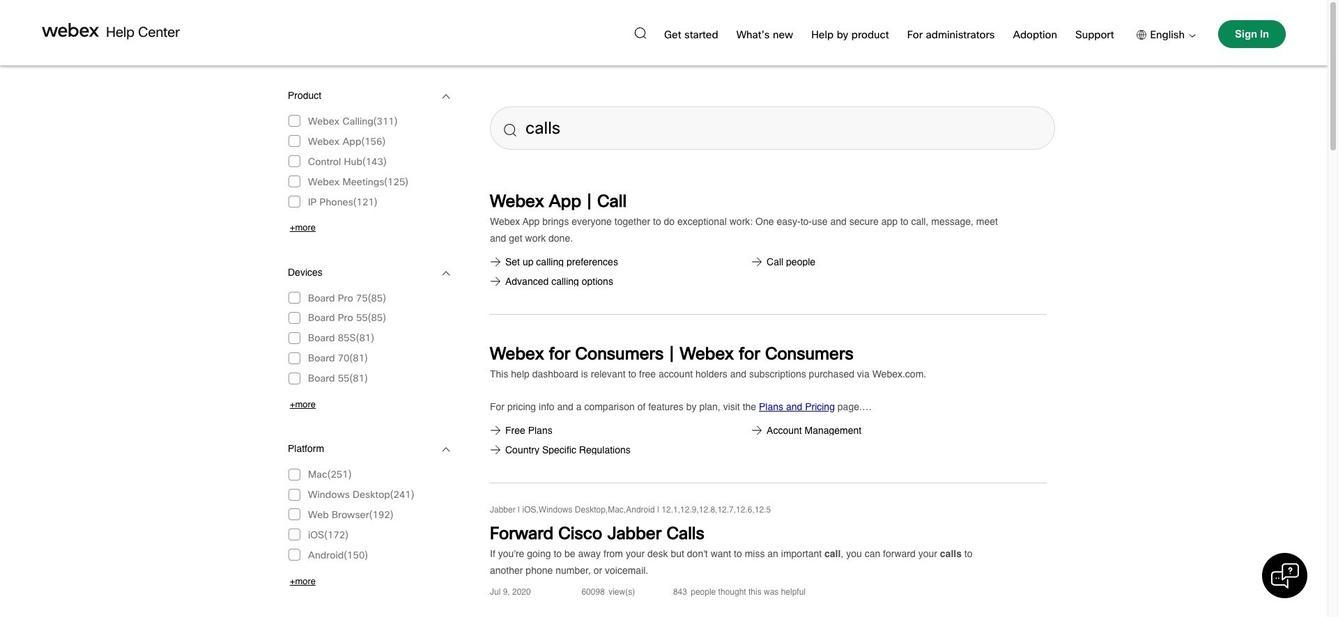 Task type: vqa. For each thing, say whether or not it's contained in the screenshot.
bottom search icon
yes



Task type: describe. For each thing, give the bounding box(es) containing it.
0 horizontal spatial search icon image
[[504, 124, 517, 137]]

1 arrow down image from the top
[[442, 88, 451, 105]]

webex logo image
[[42, 23, 99, 37]]

0 vertical spatial search icon image
[[634, 27, 646, 39]]

2 arrow down image from the top
[[442, 265, 451, 282]]



Task type: locate. For each thing, give the bounding box(es) containing it.
2 vertical spatial arrow down image
[[442, 441, 451, 459]]

chat help image
[[1271, 562, 1300, 591]]

1 horizontal spatial search icon image
[[634, 27, 646, 39]]

3 arrow down image from the top
[[442, 441, 451, 459]]

arrow down image
[[442, 88, 451, 105], [442, 265, 451, 282], [442, 441, 451, 459]]

1 vertical spatial search icon image
[[504, 124, 517, 137]]

search icon image
[[634, 27, 646, 39], [504, 124, 517, 137]]

total results 961 element
[[490, 171, 1047, 618]]

arrow image
[[1185, 34, 1196, 37]]

search-input field
[[490, 107, 1056, 150]]

1 vertical spatial arrow down image
[[442, 265, 451, 282]]

0 vertical spatial arrow down image
[[442, 88, 451, 105]]



